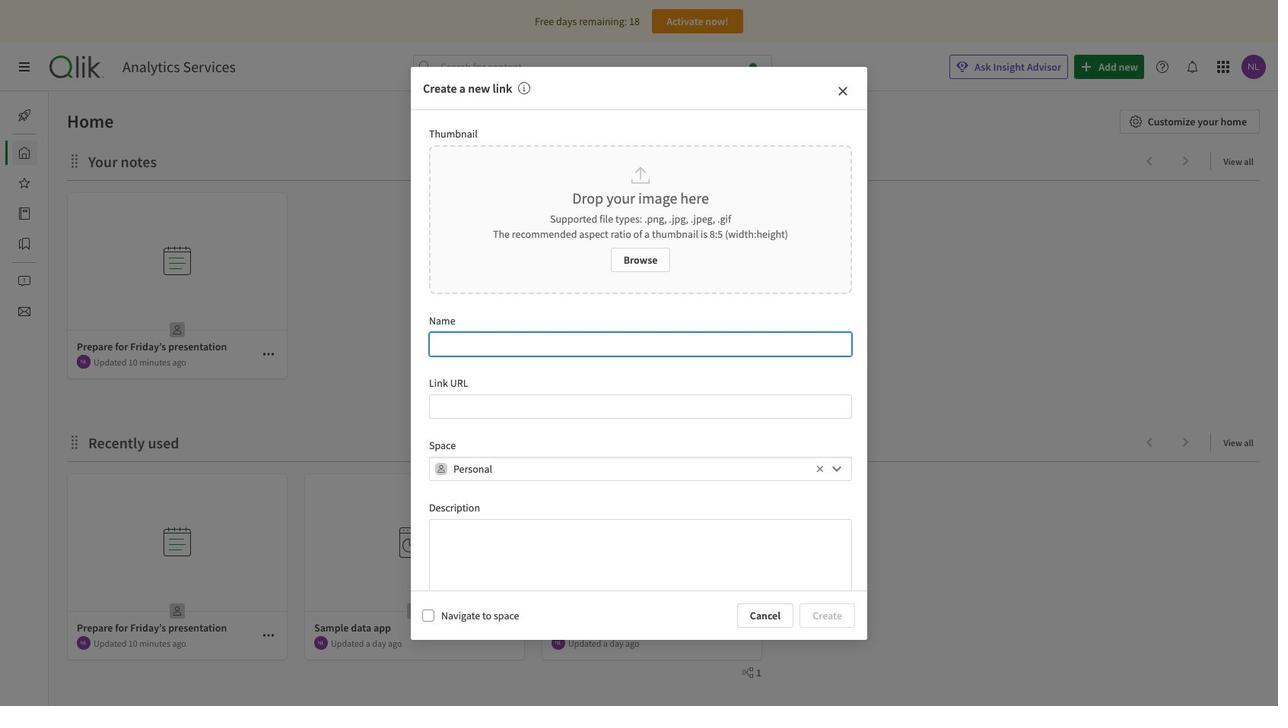 Task type: locate. For each thing, give the bounding box(es) containing it.
1 vertical spatial move collection image
[[67, 435, 82, 450]]

None text field
[[429, 332, 852, 357], [454, 457, 813, 482], [429, 332, 852, 357], [454, 457, 813, 482]]

0 horizontal spatial noah lott image
[[77, 637, 91, 651]]

close image
[[837, 85, 849, 97]]

getting started image
[[18, 110, 30, 122]]

1 vertical spatial noah lott image
[[552, 637, 565, 651]]

main content
[[43, 91, 1279, 707]]

0 vertical spatial move collection image
[[67, 153, 82, 169]]

1 horizontal spatial noah lott image
[[314, 637, 328, 651]]

None text field
[[429, 395, 852, 419], [429, 520, 852, 594], [429, 395, 852, 419], [429, 520, 852, 594]]

dialog
[[411, 67, 868, 670]]

0 vertical spatial noah lott image
[[77, 355, 91, 369]]

noah lott element
[[77, 355, 91, 369], [77, 637, 91, 651], [314, 637, 328, 651], [552, 637, 565, 651]]

catalog image
[[18, 208, 30, 220]]

noah lott image
[[77, 637, 91, 651], [314, 637, 328, 651]]

move collection image
[[67, 153, 82, 169], [67, 435, 82, 450]]

noah lott image
[[77, 355, 91, 369], [552, 637, 565, 651]]

home badge image
[[750, 63, 757, 71]]

navigation pane element
[[0, 97, 49, 330]]

favorites image
[[18, 177, 30, 189]]

2 noah lott image from the left
[[314, 637, 328, 651]]

0 horizontal spatial noah lott image
[[77, 355, 91, 369]]



Task type: vqa. For each thing, say whether or not it's contained in the screenshot.
How do I create a visualization? image
no



Task type: describe. For each thing, give the bounding box(es) containing it.
open sidebar menu image
[[18, 61, 30, 73]]

1 noah lott image from the left
[[77, 637, 91, 651]]

analytics services element
[[123, 58, 236, 76]]

home image
[[18, 147, 30, 159]]

subscriptions image
[[18, 306, 30, 318]]

alerts image
[[18, 275, 30, 288]]

1 horizontal spatial noah lott image
[[552, 637, 565, 651]]

collections image
[[18, 238, 30, 250]]

2 move collection image from the top
[[67, 435, 82, 450]]

1 move collection image from the top
[[67, 153, 82, 169]]



